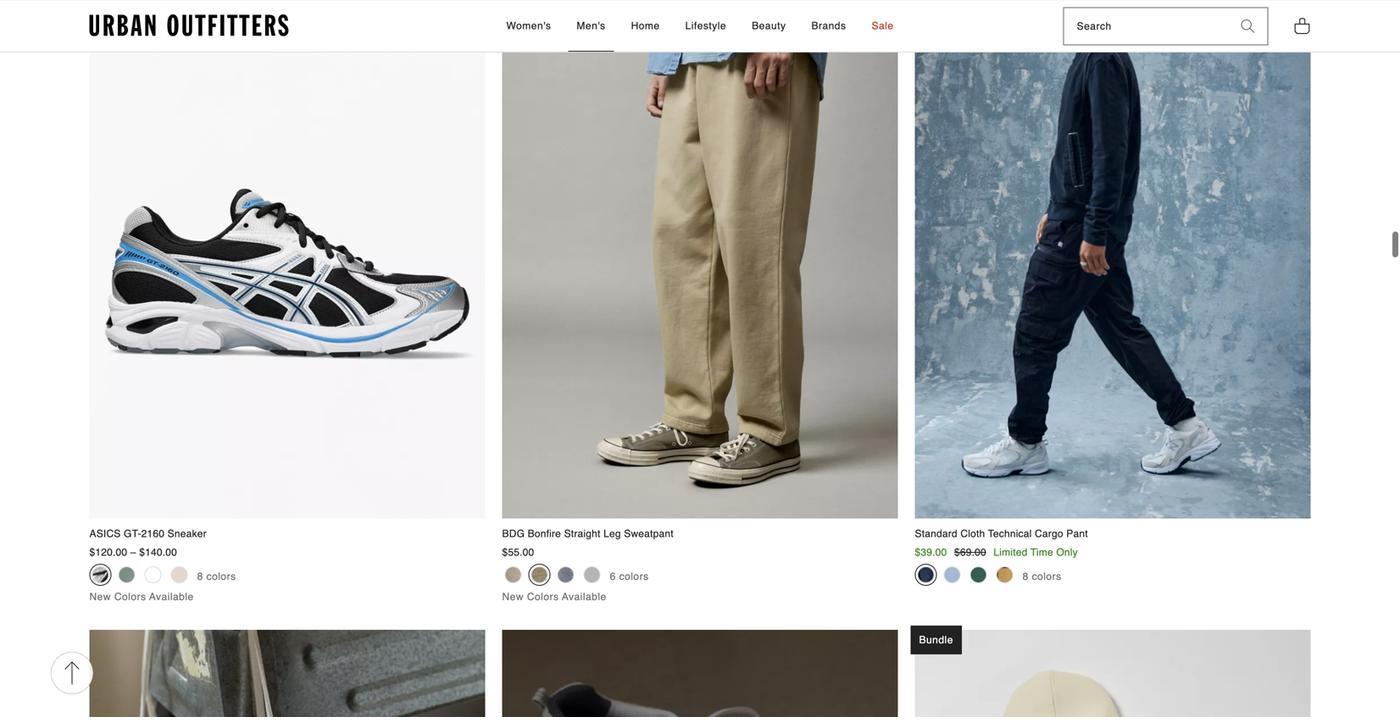 Task type: locate. For each thing, give the bounding box(es) containing it.
2160
[[141, 523, 165, 534]]

colors for $55.00
[[527, 586, 559, 598]]

light grey image
[[584, 561, 600, 578]]

available for 6
[[562, 586, 607, 598]]

2 8 from the left
[[1023, 565, 1029, 577]]

6 colors
[[610, 565, 649, 577]]

1 horizontal spatial new colors available
[[502, 586, 607, 598]]

bundle
[[919, 629, 953, 641]]

$120.00
[[89, 541, 127, 553]]

bdg bonfire straight leg sweatpant image
[[502, 0, 898, 513]]

1 horizontal spatial colors
[[619, 565, 649, 577]]

None search field
[[1064, 8, 1229, 45]]

0 horizontal spatial new balance 530 sneaker image
[[89, 625, 485, 718]]

dark green image
[[970, 561, 987, 578]]

cloth
[[961, 523, 985, 534]]

$55.00
[[502, 541, 534, 553]]

0 horizontal spatial colors
[[206, 565, 236, 577]]

1 8 from the left
[[197, 565, 203, 577]]

standard cloth technical cargo pant image
[[915, 0, 1311, 513]]

colors right the cream icon
[[206, 565, 236, 577]]

beauty
[[752, 20, 786, 32]]

urban outfitters image
[[89, 14, 289, 37]]

8 colors
[[197, 565, 236, 577], [1023, 565, 1062, 577]]

bdg
[[502, 523, 525, 534]]

sneaker
[[168, 523, 207, 534]]

new colors available down slate icon
[[502, 586, 607, 598]]

lifestyle link
[[677, 1, 735, 52]]

8 for cargo
[[1023, 565, 1029, 577]]

3 colors from the left
[[1032, 565, 1062, 577]]

leg
[[604, 523, 621, 534]]

silver image
[[92, 561, 109, 578]]

women's link
[[498, 1, 560, 52]]

0 horizontal spatial available
[[149, 586, 194, 598]]

new colors available for $55.00
[[502, 586, 607, 598]]

men's
[[577, 20, 606, 32]]

0 horizontal spatial new colors available
[[89, 586, 194, 598]]

1 horizontal spatial new balance 530 sneaker image
[[502, 625, 898, 718]]

2 available from the left
[[562, 586, 607, 598]]

main navigation element
[[354, 1, 1046, 52]]

slate image
[[118, 561, 135, 578]]

1 horizontal spatial new
[[502, 586, 524, 598]]

new colors available
[[89, 586, 194, 598], [502, 586, 607, 598]]

0 horizontal spatial 8
[[197, 565, 203, 577]]

colors down lime icon
[[527, 586, 559, 598]]

men's link
[[568, 1, 614, 52]]

1 8 colors from the left
[[197, 565, 236, 577]]

white image
[[145, 561, 161, 578]]

8 colors for cargo
[[1023, 565, 1062, 577]]

2 new from the left
[[502, 586, 524, 598]]

available
[[149, 586, 194, 598], [562, 586, 607, 598]]

1 colors from the left
[[114, 586, 146, 598]]

original price: $69.00 element
[[954, 541, 986, 553]]

8 for sneaker
[[197, 565, 203, 577]]

search image
[[1241, 20, 1255, 33]]

2 new colors available from the left
[[502, 586, 607, 598]]

0 horizontal spatial new
[[89, 586, 111, 598]]

1 horizontal spatial 8 colors
[[1023, 565, 1062, 577]]

new down tan image
[[502, 586, 524, 598]]

6
[[610, 565, 616, 577]]

1 horizontal spatial available
[[562, 586, 607, 598]]

8
[[197, 565, 203, 577], [1023, 565, 1029, 577]]

1 new colors available from the left
[[89, 586, 194, 598]]

cargo
[[1035, 523, 1063, 534]]

1 horizontal spatial colors
[[527, 586, 559, 598]]

technical
[[988, 523, 1032, 534]]

8 right gold image
[[1023, 565, 1029, 577]]

new down the silver icon
[[89, 586, 111, 598]]

colors
[[206, 565, 236, 577], [619, 565, 649, 577], [1032, 565, 1062, 577]]

new colors available down the white image
[[89, 586, 194, 598]]

colors
[[114, 586, 146, 598], [527, 586, 559, 598]]

2 8 colors from the left
[[1023, 565, 1062, 577]]

0 horizontal spatial 8 colors
[[197, 565, 236, 577]]

8 colors down time
[[1023, 565, 1062, 577]]

colors down slate image
[[114, 586, 146, 598]]

available down light grey image
[[562, 586, 607, 598]]

new balance 530 sneaker image
[[89, 625, 485, 718], [502, 625, 898, 718]]

1 new from the left
[[89, 586, 111, 598]]

colors for sneaker
[[206, 565, 236, 577]]

Search text field
[[1064, 8, 1229, 45]]

1 available from the left
[[149, 586, 194, 598]]

8 colors right the cream icon
[[197, 565, 236, 577]]

$120.00 – $140.00
[[89, 541, 177, 553]]

0 horizontal spatial colors
[[114, 586, 146, 598]]

available down the cream icon
[[149, 586, 194, 598]]

black image
[[917, 561, 934, 578]]

standard
[[915, 523, 958, 534]]

sale
[[872, 20, 894, 32]]

original price: $120.00 – $140.00 element
[[89, 541, 177, 553]]

new
[[89, 586, 111, 598], [502, 586, 524, 598]]

new for $120.00 – $140.00
[[89, 586, 111, 598]]

colors right the "6"
[[619, 565, 649, 577]]

2 colors from the left
[[619, 565, 649, 577]]

2 colors from the left
[[527, 586, 559, 598]]

1 horizontal spatial 8
[[1023, 565, 1029, 577]]

colors for cargo
[[1032, 565, 1062, 577]]

2 new balance 530 sneaker image from the left
[[502, 625, 898, 718]]

bdg bonfire straight leg sweatpant
[[502, 523, 674, 534]]

new colors available for $120.00 – $140.00
[[89, 586, 194, 598]]

pant
[[1066, 523, 1088, 534]]

bonfire
[[528, 523, 561, 534]]

2 horizontal spatial colors
[[1032, 565, 1062, 577]]

sweatpant
[[624, 523, 674, 534]]

1 colors from the left
[[206, 565, 236, 577]]

gt-
[[124, 523, 141, 534]]

8 right the cream icon
[[197, 565, 203, 577]]

cream image
[[171, 561, 188, 578]]

home link
[[623, 1, 668, 52]]

bdg bonfire straight leg sweatpant link
[[502, 0, 898, 536]]

colors down time
[[1032, 565, 1062, 577]]



Task type: describe. For each thing, give the bounding box(es) containing it.
1 new balance 530 sneaker image from the left
[[89, 625, 485, 718]]

–
[[130, 541, 136, 553]]

limited
[[994, 541, 1028, 553]]

bundle link
[[911, 620, 1311, 718]]

$69.00
[[954, 541, 986, 553]]

tan image
[[505, 561, 522, 578]]

sky image
[[944, 561, 961, 578]]

lime image
[[531, 561, 548, 578]]

slate image
[[557, 561, 574, 578]]

lifestyle
[[685, 20, 726, 32]]

asics gt-2160 sneaker
[[89, 523, 207, 534]]

straight
[[564, 523, 601, 534]]

standard cloth technical cargo pant link
[[915, 0, 1311, 536]]

essentially standard cloth bundle image
[[915, 625, 1311, 718]]

asics gt-2160 sneaker link
[[89, 0, 485, 536]]

brands
[[811, 20, 846, 32]]

$39.00 $69.00 limited time only
[[915, 541, 1078, 553]]

available for 8
[[149, 586, 194, 598]]

only
[[1056, 541, 1078, 553]]

brands link
[[803, 1, 855, 52]]

sale link
[[863, 1, 902, 52]]

colors for leg
[[619, 565, 649, 577]]

my shopping bag image
[[1294, 16, 1311, 35]]

time
[[1031, 541, 1053, 553]]

gold image
[[996, 561, 1013, 578]]

beauty link
[[743, 1, 795, 52]]

women's
[[506, 20, 551, 32]]

sale price: $39.00 element
[[915, 541, 947, 553]]

standard cloth technical cargo pant
[[915, 523, 1088, 534]]

new for $55.00
[[502, 586, 524, 598]]

8 colors for sneaker
[[197, 565, 236, 577]]

$39.00
[[915, 541, 947, 553]]

asics
[[89, 523, 121, 534]]

original price: $55.00 element
[[502, 541, 534, 553]]

colors for $120.00 – $140.00
[[114, 586, 146, 598]]

asics gt-2160 sneaker image
[[89, 0, 485, 513]]

$140.00
[[139, 541, 177, 553]]

home
[[631, 20, 660, 32]]



Task type: vqa. For each thing, say whether or not it's contained in the screenshot.
Bundle LINK
yes



